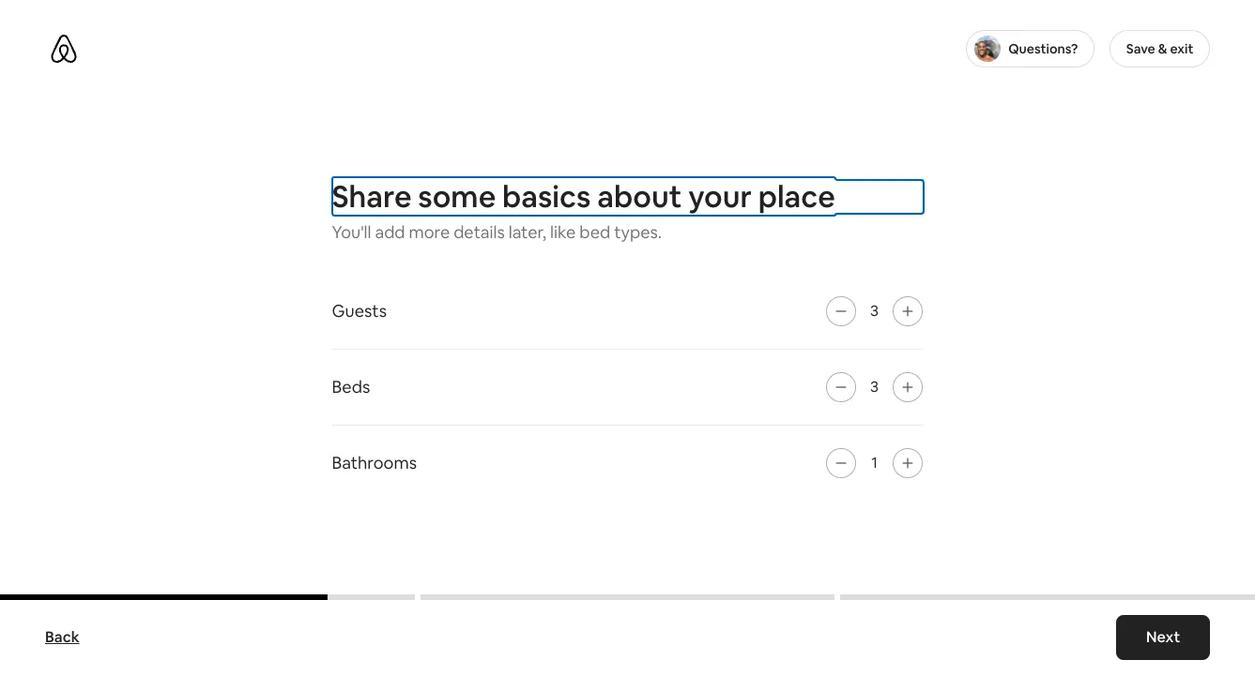 Task type: locate. For each thing, give the bounding box(es) containing it.
you'll
[[332, 222, 371, 243]]

share some basics about your place you'll add more details later, like bed types.
[[332, 177, 835, 243]]

add
[[375, 222, 405, 243]]

next
[[1146, 628, 1180, 648]]

save & exit
[[1126, 40, 1194, 57]]

3
[[870, 301, 879, 321], [870, 377, 879, 397]]

back
[[45, 628, 79, 648]]

like
[[550, 222, 576, 243]]

types.
[[614, 222, 662, 243]]

guests
[[332, 300, 387, 322]]

save
[[1126, 40, 1155, 57]]

basics
[[502, 177, 591, 216]]

your
[[688, 177, 752, 216]]

2 3 from the top
[[870, 377, 879, 397]]

0 vertical spatial 3
[[870, 301, 879, 321]]

questions?
[[1009, 40, 1078, 57]]

1 3 from the top
[[870, 301, 879, 321]]

some
[[418, 177, 496, 216]]

1
[[871, 453, 878, 473]]

back button
[[36, 620, 89, 657]]

next button
[[1116, 616, 1210, 661]]

1 vertical spatial 3
[[870, 377, 879, 397]]

place
[[758, 177, 835, 216]]



Task type: describe. For each thing, give the bounding box(es) containing it.
details
[[454, 222, 505, 243]]

&
[[1158, 40, 1167, 57]]

more
[[409, 222, 450, 243]]

save & exit button
[[1110, 30, 1210, 68]]

exit
[[1170, 40, 1194, 57]]

3 for guests
[[870, 301, 879, 321]]

share
[[332, 177, 412, 216]]

questions? button
[[966, 30, 1095, 68]]

bathrooms
[[332, 453, 417, 474]]

3 for beds
[[870, 377, 879, 397]]

bed
[[580, 222, 610, 243]]

later,
[[509, 222, 546, 243]]

about
[[597, 177, 682, 216]]

beds
[[332, 376, 370, 398]]



Task type: vqa. For each thing, say whether or not it's contained in the screenshot.
basics
yes



